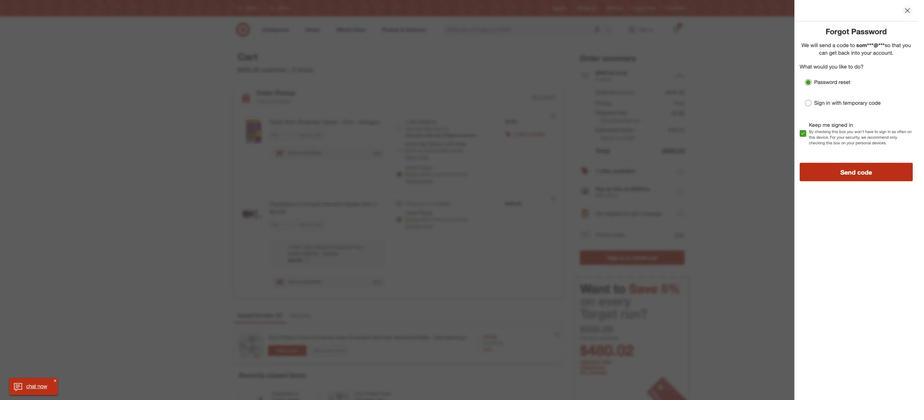 Task type: vqa. For each thing, say whether or not it's contained in the screenshot.
the rightmost hand-
no



Task type: locate. For each thing, give the bounding box(es) containing it.
hours down 6pm
[[437, 172, 449, 177]]

code right "temporary" at right
[[869, 100, 881, 106]]

1 order pickup ready within 2 hours at pinole change store from the top
[[405, 165, 468, 184]]

a inside dialog
[[833, 42, 836, 48]]

1 inside cart item ready to fulfill "group"
[[513, 131, 516, 137]]

affirm image left with
[[580, 187, 591, 198]]

recently
[[239, 372, 265, 379]]

a down $69.00
[[298, 279, 300, 285]]

1 vertical spatial 40ct
[[354, 391, 364, 397]]

0 vertical spatial pinole
[[278, 99, 291, 104]]

1 offer available down '$5.29'
[[513, 131, 546, 137]]

pickup down 2 items
[[275, 89, 296, 97]]

on down estimated taxes on the top right of page
[[616, 135, 621, 141]]

1 cart item ready to fulfill group from the top
[[234, 111, 564, 192]]

0 horizontal spatial 1 offer available
[[513, 131, 546, 137]]

bran
[[285, 119, 297, 125]]

0 vertical spatial 1 offer available button
[[513, 131, 546, 137]]

out
[[649, 255, 657, 261]]

at down 6pm
[[450, 172, 454, 177]]

this down "for"
[[827, 141, 833, 146]]

items inside "$555.03 total 2 items"
[[600, 76, 611, 82]]

at up raisin
[[273, 99, 277, 104]]

2 within from the top
[[420, 217, 432, 222]]

not eligible for gift message
[[596, 210, 662, 217]]

in left check at the bottom right
[[620, 255, 625, 261]]

2 cart item ready to fulfill group from the top
[[234, 193, 564, 297]]

1 store pickup radio from the top
[[396, 171, 403, 178]]

0 vertical spatial 5
[[298, 201, 301, 207]]

2 vertical spatial later
[[263, 312, 275, 319]]

raisin bran breakfast cereal - 24oz - kellogg's image
[[239, 118, 266, 145]]

estimated taxes
[[596, 127, 634, 133]]

1 get from the top
[[405, 126, 413, 132]]

What can we help you find? suggestions appear below search field
[[443, 22, 607, 37]]

0 vertical spatial change store button
[[405, 178, 433, 184]]

playstation inside playstation 5 digital editio
[[272, 391, 295, 397]]

you left like
[[830, 63, 838, 70]]

sale
[[483, 347, 492, 352]]

1 horizontal spatial target
[[634, 6, 644, 11]]

1 vertical spatial subtotal
[[600, 335, 619, 342]]

1 horizontal spatial by
[[436, 133, 440, 138]]

1 it from the top
[[414, 126, 417, 132]]

estimated for estimated taxes
[[596, 127, 620, 133]]

pinole for second store pickup radio
[[455, 217, 468, 222]]

0 horizontal spatial christmas
[[311, 335, 335, 341]]

you
[[903, 42, 912, 48], [830, 63, 838, 70], [848, 129, 854, 134], [417, 133, 423, 138]]

you right that in the right of the page
[[903, 42, 912, 48]]

it
[[414, 126, 417, 132], [414, 148, 417, 153]]

2 vertical spatial at
[[450, 217, 454, 222]]

on inside on every target run?
[[580, 294, 595, 309]]

1 left favorites
[[278, 312, 281, 319]]

1 vertical spatial with
[[446, 141, 454, 147]]

0 vertical spatial get
[[405, 126, 413, 132]]

your inside so that you can get back into your account.
[[862, 49, 872, 56]]

items inside the order pickup 2 items at pinole
[[260, 99, 272, 104]]

$555.03 inside "$555.03 total 2 items"
[[596, 70, 615, 76]]

you up security,
[[848, 129, 854, 134]]

$5.29
[[505, 119, 517, 124]]

1 vertical spatial order pickup ready within 2 hours at pinole change store
[[405, 210, 468, 229]]

you inside so that you can get back into your account.
[[903, 42, 912, 48]]

send
[[841, 168, 856, 176]]

want to save 5% *
[[580, 282, 682, 297]]

cart
[[290, 348, 298, 353]]

you inside 2-day shipping get it by sat, nov 18 when you order by 12:00pm tomorrow
[[417, 133, 423, 138]]

to inside button
[[285, 348, 289, 353]]

registry
[[553, 6, 567, 11]]

2 inside the order pickup 2 items at pinole
[[256, 99, 259, 104]]

checking down device.
[[809, 141, 826, 146]]

none text field containing we will send a code to
[[802, 42, 912, 56]]

2 vertical spatial a
[[298, 279, 300, 285]]

0 vertical spatial christmas
[[311, 335, 335, 341]]

chat now dialog
[[9, 378, 58, 396]]

2 hours from the top
[[437, 217, 449, 222]]

pickup down shipping not available
[[418, 210, 432, 216]]

2 change store button from the top
[[405, 223, 433, 230]]

0 vertical spatial change
[[405, 178, 421, 184]]

playstation for playstation 5 digital editio
[[272, 391, 295, 397]]

1 vertical spatial get
[[405, 148, 413, 153]]

1 horizontal spatial available
[[528, 131, 546, 137]]

personal
[[856, 141, 872, 146]]

store down shipping not available
[[423, 223, 433, 229]]

it up learn more button
[[414, 148, 417, 153]]

order pickup ready within 2 hours at pinole change store for second store pickup radio change store button
[[405, 210, 468, 229]]

(
[[276, 312, 278, 319]]

1 horizontal spatial offer
[[600, 168, 612, 174]]

2 inside 2 year video games protection plan ($450-$499.99) - allstate
[[288, 244, 291, 250]]

that
[[893, 42, 902, 48]]

now
[[38, 383, 47, 390]]

1 vertical spatial later
[[315, 222, 322, 227]]

Sign in with temporary code radio
[[806, 100, 812, 106]]

2 it from the top
[[414, 148, 417, 153]]

it down day
[[414, 126, 417, 132]]

pickup inside the order pickup 2 items at pinole
[[275, 89, 296, 97]]

temporary
[[844, 100, 868, 106]]

0 vertical spatial hours
[[437, 172, 449, 177]]

1 vertical spatial 5
[[296, 391, 299, 397]]

later for breakfast
[[315, 133, 322, 138]]

reg
[[483, 341, 491, 346]]

tree
[[336, 335, 346, 341]]

$505.28 up $480.02
[[580, 324, 613, 335]]

to left check at the bottom right
[[626, 255, 631, 261]]

0 vertical spatial subtotal
[[596, 89, 616, 96]]

finial inside 40ct plastic finial christmas tree ornament set pale teal/gold/slate - wondershop™ link
[[297, 335, 309, 341]]

$555.03 for $555.03 total 2 items
[[596, 70, 615, 76]]

subtotal for subtotal with
[[580, 359, 600, 366]]

1
[[513, 131, 516, 137], [596, 168, 599, 174], [278, 312, 281, 319]]

have
[[866, 129, 874, 134]]

code right send
[[858, 168, 873, 176]]

0 vertical spatial with
[[832, 100, 842, 106]]

sign down the promo code
[[608, 255, 619, 261]]

playstation up bundle
[[270, 201, 296, 207]]

0 vertical spatial substitute
[[302, 150, 322, 156]]

0 vertical spatial plastic
[[280, 335, 296, 341]]

estimated up 'based'
[[596, 127, 620, 133]]

keep
[[809, 122, 822, 128]]

1 vertical spatial cart item ready to fulfill group
[[234, 193, 564, 297]]

1 horizontal spatial $505.28
[[580, 324, 613, 335]]

0 vertical spatial finial
[[297, 335, 309, 341]]

weekly
[[578, 6, 591, 11]]

0 vertical spatial box
[[840, 129, 846, 134]]

1 vertical spatial offer
[[600, 168, 612, 174]]

recently viewed items
[[239, 372, 306, 379]]

promo code
[[596, 232, 625, 238]]

1 offer available up low
[[596, 168, 636, 174]]

sign in to check out button
[[580, 251, 685, 265]]

order pickup 2 items at pinole
[[256, 89, 296, 104]]

0 vertical spatial store
[[423, 178, 433, 184]]

$499.99)
[[301, 251, 319, 257]]

5 inside playstation 5 digital editio
[[296, 391, 299, 397]]

what
[[800, 63, 813, 70]]

1 vertical spatial 1 offer available button
[[580, 161, 685, 182]]

add inside button
[[277, 348, 284, 353]]

1 store from the top
[[423, 178, 433, 184]]

0 horizontal spatial finial
[[297, 335, 309, 341]]

on left every in the bottom right of the page
[[580, 294, 595, 309]]

later for console
[[315, 222, 322, 227]]

a down breakfast
[[298, 150, 300, 156]]

your
[[862, 49, 872, 56], [837, 135, 845, 140], [847, 141, 855, 146]]

pinole inside the order pickup 2 items at pinole
[[278, 99, 291, 104]]

target left circle on the right of page
[[634, 6, 644, 11]]

1 vertical spatial substitute
[[302, 279, 322, 285]]

None checkbox
[[800, 130, 807, 137]]

0 vertical spatial 5%
[[662, 282, 681, 297]]

1 horizontal spatial redcard
[[607, 6, 623, 11]]

your right "for"
[[837, 135, 845, 140]]

change store button up shipping
[[405, 178, 433, 184]]

estimated for estimated bag fee
[[601, 118, 622, 124]]

$505.28 for $505.28
[[666, 89, 685, 96]]

2 down shipping not available
[[433, 217, 436, 222]]

save for later for console
[[299, 222, 322, 227]]

2 down same day delivery with shipt get it as soon as 6pm today learn more
[[433, 172, 436, 177]]

40ct inside 40ct plastic finial christmas tre
[[354, 391, 364, 397]]

subtotal
[[262, 66, 286, 74], [600, 335, 619, 342]]

None radio
[[396, 201, 403, 207]]

1 horizontal spatial 1
[[513, 131, 516, 137]]

2 horizontal spatial $505.28
[[666, 89, 685, 96]]

sign right sign in with temporary code option
[[815, 100, 825, 106]]

2 vertical spatial 1
[[278, 312, 281, 319]]

none text field inside forgot password dialog
[[802, 42, 912, 56]]

add to cart button
[[268, 346, 307, 356]]

1 horizontal spatial christmas
[[354, 398, 375, 400]]

5 for digital
[[296, 391, 299, 397]]

checking up device.
[[815, 129, 831, 134]]

0 horizontal spatial 40ct
[[268, 335, 278, 341]]

40ct plastic finial christmas tree ornament set pale teal/gold/slate - wondershop&#8482; image
[[238, 333, 264, 359]]

$505.28 for $505.28 subtotal
[[238, 66, 260, 74]]

target
[[634, 6, 644, 11], [580, 307, 618, 322]]

1 offer available button
[[513, 131, 546, 137], [580, 161, 685, 182]]

won't
[[855, 129, 865, 134]]

1 vertical spatial available
[[613, 168, 636, 174]]

2 down stores
[[679, 23, 681, 27]]

1 vertical spatial sign
[[608, 255, 619, 261]]

1 hours from the top
[[437, 172, 449, 177]]

playstation 5 console marvel&#39;s spider-man 2 bundle image
[[239, 201, 266, 227]]

$555.03 down order summary
[[596, 70, 615, 76]]

order down $505.28 subtotal
[[256, 89, 274, 97]]

None radio
[[396, 125, 403, 132], [396, 148, 403, 155], [396, 125, 403, 132], [396, 148, 403, 155]]

1 vertical spatial store
[[423, 223, 433, 229]]

store up shipping not available
[[423, 178, 433, 184]]

save for later button down the console
[[296, 220, 325, 230]]

get inside same day delivery with shipt get it as soon as 6pm today learn more
[[405, 148, 413, 153]]

shop similar items button
[[311, 346, 349, 356]]

a up get
[[833, 42, 836, 48]]

forgot password dialog
[[795, 0, 919, 400]]

sign inside forgot password dialog
[[815, 100, 825, 106]]

circle
[[645, 6, 656, 11]]

5 inside playstation 5 console marvel's spider-man 2 bundle
[[298, 201, 301, 207]]

$480.02
[[580, 342, 634, 360]]

for
[[309, 133, 314, 138], [624, 210, 630, 217], [309, 222, 314, 227], [255, 312, 262, 319]]

0 vertical spatial at
[[273, 99, 277, 104]]

2 vertical spatial your
[[847, 141, 855, 146]]

sign
[[880, 129, 887, 134]]

into
[[852, 49, 860, 56]]

0 vertical spatial store pickup radio
[[396, 171, 403, 178]]

2 vertical spatial $505.28
[[580, 324, 613, 335]]

1 vertical spatial plastic
[[365, 391, 379, 397]]

box down signed
[[840, 129, 846, 134]]

0 vertical spatial $505.28
[[238, 66, 260, 74]]

1 vertical spatial christmas
[[354, 398, 375, 400]]

substitute for top add button
[[302, 150, 322, 156]]

Store pickup radio
[[396, 171, 403, 178], [396, 216, 403, 223]]

send code
[[841, 168, 873, 176]]

1 down '$5.29'
[[513, 131, 516, 137]]

1 vertical spatial add button
[[675, 231, 685, 239]]

2 save for later button from the top
[[296, 220, 325, 230]]

0 vertical spatial add a substitute
[[288, 150, 322, 156]]

this down by
[[809, 135, 816, 140]]

you up "day"
[[417, 133, 423, 138]]

2 left year
[[288, 244, 291, 250]]

0 horizontal spatial 5%
[[580, 370, 588, 376]]

box down "for"
[[834, 141, 841, 146]]

1 vertical spatial 5%
[[580, 370, 588, 376]]

ready
[[405, 172, 419, 177], [405, 217, 419, 222]]

message
[[641, 210, 662, 217]]

at inside the order pickup 2 items at pinole
[[273, 99, 277, 104]]

2 order pickup ready within 2 hours at pinole change store from the top
[[405, 210, 468, 229]]

playstation
[[270, 201, 296, 207], [272, 391, 295, 397]]

5 down recently viewed items at the bottom
[[296, 391, 299, 397]]

save for breakfast
[[299, 133, 308, 138]]

plastic for 40ct plastic finial christmas tre
[[365, 391, 379, 397]]

estimated
[[601, 118, 622, 124], [596, 127, 620, 133]]

sat,
[[424, 126, 432, 132]]

1 offer available button down '$5.29'
[[513, 131, 546, 137]]

1 save for later button from the top
[[296, 130, 325, 141]]

like
[[840, 63, 847, 70]]

christmas
[[311, 335, 335, 341], [354, 398, 375, 400]]

shipping
[[405, 201, 424, 206]]

0 vertical spatial redcard
[[607, 6, 623, 11]]

save for later down the console
[[299, 222, 322, 227]]

1 change store button from the top
[[405, 178, 433, 184]]

1 horizontal spatial with
[[602, 359, 612, 366]]

code up back
[[837, 42, 849, 48]]

christmas for 40ct plastic finial christmas tre
[[354, 398, 375, 400]]

2 up the raisin bran breakfast cereal - 24oz - kellogg's image
[[256, 99, 259, 104]]

allstate
[[323, 251, 338, 257]]

$505.28 down cart
[[238, 66, 260, 74]]

on right often
[[908, 129, 912, 134]]

items)
[[622, 90, 635, 95]]

$505.28 for $505.28 current subtotal $480.02
[[580, 324, 613, 335]]

order down learn
[[405, 165, 417, 171]]

to up recommend
[[875, 129, 879, 134]]

40ct for 40ct plastic finial christmas tree ornament set pale teal/gold/slate - wondershop™
[[268, 335, 278, 341]]

*
[[681, 283, 682, 288]]

year
[[292, 244, 301, 250]]

with left "temporary" at right
[[832, 100, 842, 106]]

5 left the console
[[298, 201, 301, 207]]

breakfast
[[298, 119, 321, 125]]

hours for change store button related to 1st store pickup radio from the top
[[437, 172, 449, 177]]

subtotal up 5% savings
[[580, 359, 600, 366]]

2 store from the top
[[423, 223, 433, 229]]

1 vertical spatial checking
[[809, 141, 826, 146]]

within down shipping not available
[[420, 217, 432, 222]]

as up 'affirm'
[[607, 186, 612, 192]]

2 substitute from the top
[[302, 279, 322, 285]]

subtotal up the order pickup 2 items at pinole
[[262, 66, 286, 74]]

1 offer available
[[513, 131, 546, 137], [596, 168, 636, 174]]

playstation inside playstation 5 console marvel's spider-man 2 bundle
[[270, 201, 296, 207]]

0 vertical spatial sign
[[815, 100, 825, 106]]

40ct plastic finial christmas tre link
[[354, 391, 392, 400]]

1 vertical spatial within
[[420, 217, 432, 222]]

it inside same day delivery with shipt get it as soon as 6pm today learn more
[[414, 148, 417, 153]]

target down want
[[580, 307, 618, 322]]

2 vertical spatial with
[[602, 359, 612, 366]]

cart item ready to fulfill group
[[234, 111, 564, 192], [234, 193, 564, 297]]

1 vertical spatial target
[[580, 307, 618, 322]]

change up shipping
[[405, 178, 421, 184]]

0 vertical spatial 40ct
[[268, 335, 278, 341]]

(2
[[617, 90, 621, 95]]

0 horizontal spatial subtotal
[[262, 66, 286, 74]]

1 vertical spatial hours
[[437, 217, 449, 222]]

0 horizontal spatial target
[[580, 307, 618, 322]]

save
[[299, 133, 308, 138], [299, 222, 308, 227], [629, 282, 658, 297]]

1 substitute from the top
[[302, 150, 322, 156]]

plastic inside list item
[[280, 335, 296, 341]]

- left "wondershop™" at the bottom of page
[[431, 335, 433, 341]]

password up som***@***
[[852, 27, 887, 36]]

device.
[[817, 135, 829, 140]]

0 horizontal spatial with
[[446, 141, 454, 147]]

subtotal inside '$505.28 current subtotal $480.02'
[[600, 335, 619, 342]]

1 horizontal spatial 1 offer available button
[[580, 161, 685, 182]]

later down playstation 5 console marvel's spider-man 2 bundle
[[315, 222, 322, 227]]

current
[[580, 335, 598, 342]]

40ct inside 40ct plastic finial christmas tree ornament set pale teal/gold/slate - wondershop™ link
[[268, 335, 278, 341]]

- inside list item
[[431, 335, 433, 341]]

2
[[679, 23, 681, 27], [292, 66, 296, 74], [596, 76, 598, 82], [256, 99, 259, 104], [433, 172, 436, 177], [374, 201, 377, 207], [433, 217, 436, 222], [288, 244, 291, 250]]

1 offer available button up $52/mo.
[[580, 161, 685, 182]]

2 get from the top
[[405, 148, 413, 153]]

0 vertical spatial a
[[833, 42, 836, 48]]

0 horizontal spatial sign
[[608, 255, 619, 261]]

0 vertical spatial available
[[528, 131, 546, 137]]

every
[[599, 294, 631, 309]]

1 horizontal spatial 40ct
[[354, 391, 364, 397]]

0 vertical spatial playstation
[[270, 201, 296, 207]]

christmas for 40ct plastic finial christmas tree ornament set pale teal/gold/slate - wondershop™
[[311, 335, 335, 341]]

save for later down breakfast
[[299, 133, 322, 138]]

1 vertical spatial add a substitute
[[288, 279, 322, 285]]

0 vertical spatial estimated
[[601, 118, 622, 124]]

1 vertical spatial change store button
[[405, 223, 433, 230]]

substitute down $69.00
[[302, 279, 322, 285]]

shop similar items
[[314, 348, 346, 353]]

$555.03 down the $48.75 at the right top of page
[[663, 147, 685, 155]]

finial inside 40ct plastic finial christmas tre
[[380, 391, 390, 397]]

plastic inside 40ct plastic finial christmas tre
[[365, 391, 379, 397]]

save for later button for breakfast
[[296, 130, 325, 141]]

so
[[885, 42, 891, 48]]

none checkbox inside forgot password dialog
[[800, 130, 807, 137]]

0 vertical spatial within
[[420, 172, 432, 177]]

total
[[616, 70, 627, 76]]

christmas inside 40ct plastic finial christmas tre
[[354, 398, 375, 400]]

add a substitute down breakfast
[[288, 150, 322, 156]]

save for later button down breakfast
[[296, 130, 325, 141]]

get
[[405, 126, 413, 132], [405, 148, 413, 153]]

redcard right ad on the right top
[[607, 6, 623, 11]]

change store button for 1st store pickup radio from the top
[[405, 178, 433, 184]]

we
[[862, 135, 867, 140]]

as inside keep me signed in by checking this box you won't have to sign in as often on this device. for your security, we recommend only checking this box on your personal devices.
[[892, 129, 897, 134]]

bundle
[[270, 208, 286, 215]]

as
[[892, 129, 897, 134], [418, 148, 423, 153], [435, 148, 440, 153], [607, 186, 612, 192], [624, 186, 630, 192]]

shop
[[314, 348, 323, 353]]

save for later button for console
[[296, 220, 325, 230]]

0 vertical spatial later
[[315, 133, 322, 138]]

0 vertical spatial order pickup ready within 2 hours at pinole change store
[[405, 165, 468, 184]]

1 vertical spatial playstation
[[272, 391, 295, 397]]

subtotal right "current"
[[600, 335, 619, 342]]

save down the console
[[299, 222, 308, 227]]

1 horizontal spatial 5%
[[662, 282, 681, 297]]

1 save for later from the top
[[299, 133, 322, 138]]

ready down shipping
[[405, 217, 419, 222]]

code right promo
[[613, 232, 625, 238]]

change store button for second store pickup radio
[[405, 223, 433, 230]]

None text field
[[802, 42, 912, 56]]

get up when at left top
[[405, 126, 413, 132]]

1 horizontal spatial subtotal
[[600, 335, 619, 342]]

raisin
[[270, 119, 284, 125]]

later down raisin bran breakfast cereal - 24oz - kellogg's
[[315, 133, 322, 138]]

affirm image
[[580, 187, 591, 198], [581, 188, 590, 195]]

finial for 40ct plastic finial christmas tre
[[380, 391, 390, 397]]

sign inside button
[[608, 255, 619, 261]]

at down shipping not available
[[450, 217, 454, 222]]

2 store pickup radio from the top
[[396, 216, 403, 223]]

with up savings
[[602, 359, 612, 366]]

as up the only
[[892, 129, 897, 134]]

2 save for later from the top
[[299, 222, 322, 227]]

save down breakfast
[[299, 133, 308, 138]]

0 vertical spatial save for later button
[[296, 130, 325, 141]]

later left (
[[263, 312, 275, 319]]

christmas inside list item
[[311, 335, 335, 341]]

cart item ready to fulfill group containing raisin bran breakfast cereal - 24oz - kellogg's
[[234, 111, 564, 192]]

1 horizontal spatial plastic
[[365, 391, 379, 397]]

games
[[315, 244, 330, 250]]

1 horizontal spatial sign
[[815, 100, 825, 106]]

password down the would
[[815, 79, 838, 86]]

in
[[827, 100, 831, 106], [849, 122, 853, 128], [888, 129, 891, 134], [620, 255, 625, 261]]

items
[[297, 66, 314, 74], [600, 76, 611, 82], [260, 99, 272, 104], [337, 348, 346, 353], [289, 372, 306, 379]]

$505.28 inside '$505.28 current subtotal $480.02'
[[580, 324, 613, 335]]

2 horizontal spatial available
[[613, 168, 636, 174]]

chat
[[26, 383, 36, 390]]

2 vertical spatial this
[[827, 141, 833, 146]]



Task type: describe. For each thing, give the bounding box(es) containing it.
in inside button
[[620, 255, 625, 261]]

affirm
[[606, 193, 619, 198]]

order inside the order pickup 2 items at pinole
[[256, 89, 274, 97]]

to right want
[[614, 282, 626, 297]]

to right like
[[849, 63, 854, 70]]

order
[[425, 133, 435, 138]]

1 vertical spatial password
[[815, 79, 838, 86]]

1 change from the top
[[405, 178, 421, 184]]

summary
[[603, 53, 637, 63]]

18
[[443, 126, 448, 132]]

pay
[[596, 186, 605, 192]]

2 inside "$555.03 total 2 items"
[[596, 76, 598, 82]]

40ct for 40ct plastic finial christmas tre
[[354, 391, 364, 397]]

on every target run?
[[580, 294, 648, 322]]

find
[[666, 6, 674, 11]]

Service plan checkbox
[[276, 251, 283, 258]]

check
[[633, 255, 648, 261]]

0 vertical spatial add button
[[372, 150, 382, 156]]

signed
[[832, 122, 848, 128]]

)
[[281, 312, 282, 319]]

order pickup ready within 2 hours at pinole change store for change store button related to 1st store pickup radio from the top
[[405, 165, 468, 184]]

regional fees
[[596, 109, 628, 116]]

playstation for playstation 5 console marvel's spider-man 2 bundle
[[270, 201, 296, 207]]

playstation 5 console marvel's spider-man 2 bundle link
[[270, 201, 386, 216]]

bag
[[623, 118, 632, 124]]

account.
[[874, 49, 894, 56]]

me
[[823, 122, 831, 128]]

keep me signed in by checking this box you won't have to sign in as often on this device. for your security, we recommend only checking this box on your personal devices.
[[809, 122, 912, 146]]

2-day shipping get it by sat, nov 18 when you order by 12:00pm tomorrow
[[405, 119, 477, 138]]

2 ready from the top
[[405, 217, 419, 222]]

order summary
[[580, 53, 637, 63]]

similar
[[324, 348, 335, 353]]

2 change from the top
[[405, 223, 421, 229]]

pickup down more
[[418, 165, 432, 171]]

2 inside playstation 5 console marvel's spider-man 2 bundle
[[374, 201, 377, 207]]

to up into
[[851, 42, 855, 48]]

$48.75
[[669, 127, 685, 133]]

0 vertical spatial offer
[[517, 131, 527, 137]]

2 link
[[669, 22, 684, 37]]

pickup up regional
[[596, 100, 612, 106]]

search
[[602, 27, 618, 34]]

find stores
[[666, 6, 686, 11]]

target circle
[[634, 6, 656, 11]]

$1.00 button
[[672, 108, 685, 118]]

redcard link
[[607, 5, 623, 11]]

man
[[362, 201, 372, 207]]

want
[[580, 282, 610, 297]]

5 for console
[[298, 201, 301, 207]]

back
[[839, 49, 850, 56]]

2 vertical spatial add button
[[372, 279, 382, 285]]

as right low
[[624, 186, 630, 192]]

$10.50
[[483, 335, 497, 340]]

94564
[[622, 135, 635, 141]]

only
[[890, 135, 898, 140]]

0 vertical spatial checking
[[815, 129, 831, 134]]

1 vertical spatial a
[[298, 150, 300, 156]]

plastic for 40ct plastic finial christmas tree ornament set pale teal/gold/slate - wondershop™
[[280, 335, 296, 341]]

day
[[419, 141, 427, 147]]

when
[[405, 133, 416, 138]]

1 vertical spatial box
[[834, 141, 841, 146]]

in right sign in with temporary code option
[[827, 100, 831, 106]]

✕ button
[[53, 378, 58, 384]]

eligible
[[606, 210, 622, 217]]

1 vertical spatial 1 offer available
[[596, 168, 636, 174]]

store for second store pickup radio change store button
[[423, 223, 433, 229]]

digital
[[272, 398, 285, 400]]

$555.03 for $555.03
[[663, 147, 685, 155]]

get inside 2-day shipping get it by sat, nov 18 when you order by 12:00pm tomorrow
[[405, 126, 413, 132]]

it inside 2-day shipping get it by sat, nov 18 when you order by 12:00pm tomorrow
[[414, 126, 417, 132]]

0 vertical spatial subtotal
[[262, 66, 286, 74]]

console
[[302, 201, 322, 207]]

promo
[[596, 232, 611, 238]]

to inside button
[[626, 255, 631, 261]]

Password reset radio
[[806, 79, 812, 86]]

for down breakfast
[[309, 133, 314, 138]]

for down the console
[[309, 222, 314, 227]]

$1.00
[[672, 109, 685, 116]]

code inside 'send code' button
[[858, 168, 873, 176]]

as down "delivery"
[[435, 148, 440, 153]]

add to cart
[[277, 348, 298, 353]]

2 year video games protection plan ($450-$499.99) - allstate
[[288, 244, 363, 257]]

1 within from the top
[[420, 172, 432, 177]]

ad
[[592, 6, 597, 11]]

save for later for breakfast
[[299, 133, 322, 138]]

in right signed
[[849, 122, 853, 128]]

registry link
[[553, 5, 567, 11]]

sign for sign in to check out
[[608, 255, 619, 261]]

$499.99
[[505, 201, 522, 206]]

order down shipping
[[405, 210, 417, 216]]

items inside button
[[337, 348, 346, 353]]

playstation 5 digital editio
[[272, 391, 300, 400]]

($450-
[[288, 251, 301, 257]]

by
[[809, 129, 814, 134]]

- inside 2 year video games protection plan ($450-$499.99) - allstate
[[320, 251, 322, 257]]

target inside on every target run?
[[580, 307, 618, 322]]

1 vertical spatial by
[[436, 133, 440, 138]]

1 horizontal spatial your
[[847, 141, 855, 146]]

on down security,
[[842, 141, 846, 146]]

0 vertical spatial 1 offer available
[[513, 131, 546, 137]]

weekly ad link
[[578, 5, 597, 11]]

1 add a substitute from the top
[[288, 150, 322, 156]]

we
[[802, 42, 810, 48]]

$15.00
[[492, 341, 504, 346]]

free
[[675, 100, 685, 106]]

based on 94564
[[601, 135, 635, 141]]

store for change store button related to 1st store pickup radio from the top
[[423, 178, 433, 184]]

2 vertical spatial available
[[433, 201, 451, 206]]

0 vertical spatial by
[[418, 126, 423, 132]]

pinole for 1st store pickup radio from the top
[[455, 172, 468, 177]]

playstation 5 digital editio link
[[272, 391, 310, 400]]

save for console
[[299, 222, 308, 227]]

protection
[[331, 244, 353, 250]]

2 vertical spatial save
[[629, 282, 658, 297]]

get
[[830, 49, 837, 56]]

sign in to check out
[[608, 255, 657, 261]]

raisin bran breakfast cereal - 24oz - kellogg's
[[270, 119, 380, 125]]

plan
[[354, 244, 363, 250]]

1 ready from the top
[[405, 172, 419, 177]]

shipt
[[456, 141, 466, 147]]

2-
[[405, 119, 410, 124]]

favorites
[[290, 312, 311, 319]]

recommend
[[868, 135, 889, 140]]

with inside same day delivery with shipt get it as soon as 6pm today learn more
[[446, 141, 454, 147]]

not
[[425, 201, 432, 206]]

code inside text field
[[837, 42, 849, 48]]

40ct plastic finial christmas tree ornament set pale teal/gold/slate - wondershop™ list item
[[234, 329, 564, 363]]

with inside forgot password dialog
[[832, 100, 842, 106]]

shipping not available
[[405, 201, 451, 206]]

sign for sign in with temporary code
[[815, 100, 825, 106]]

total
[[596, 147, 610, 155]]

devices.
[[873, 141, 887, 146]]

often
[[898, 129, 907, 134]]

$505.28 subtotal
[[238, 66, 286, 74]]

substitute for bottom add button
[[302, 279, 322, 285]]

2 add a substitute from the top
[[288, 279, 322, 285]]

$69.00
[[288, 258, 302, 263]]

2 right $505.28 subtotal
[[292, 66, 296, 74]]

estimated bag fee
[[601, 118, 640, 124]]

for left gift on the right bottom
[[624, 210, 630, 217]]

finial for 40ct plastic finial christmas tree ornament set pale teal/gold/slate - wondershop™
[[297, 335, 309, 341]]

password reset
[[815, 79, 851, 86]]

low
[[614, 186, 623, 192]]

you inside keep me signed in by checking this box you won't have to sign in as often on this device. for your security, we recommend only checking this box on your personal devices.
[[848, 129, 854, 134]]

as down "day"
[[418, 148, 423, 153]]

saved
[[238, 312, 253, 319]]

ornament
[[348, 335, 371, 341]]

teal/gold/slate
[[394, 335, 430, 341]]

2 horizontal spatial 1
[[596, 168, 599, 174]]

hours for second store pickup radio change store button
[[437, 217, 449, 222]]

for right saved at the bottom of the page
[[255, 312, 262, 319]]

0 vertical spatial this
[[832, 129, 839, 134]]

0 horizontal spatial 1
[[278, 312, 281, 319]]

weekly ad
[[578, 6, 597, 11]]

affirm image left the pay at the top right of the page
[[581, 188, 590, 195]]

do?
[[855, 63, 864, 70]]

1 vertical spatial at
[[450, 172, 454, 177]]

to inside keep me signed in by checking this box you won't have to sign in as often on this device. for your security, we recommend only checking this box on your personal devices.
[[875, 129, 879, 134]]

send code button
[[800, 163, 913, 182]]

0 horizontal spatial redcard
[[584, 365, 604, 371]]

40ct plastic finial christmas tree ornament set pale teal/gold/slate - wondershop™
[[268, 335, 468, 341]]

with
[[596, 193, 605, 198]]

0 vertical spatial password
[[852, 27, 887, 36]]

in right sign
[[888, 129, 891, 134]]

taxes
[[621, 127, 634, 133]]

- right "24oz"
[[355, 119, 357, 125]]

fees
[[618, 109, 628, 116]]

order up "$555.03 total 2 items"
[[580, 53, 601, 63]]

would
[[814, 63, 828, 70]]

1 vertical spatial this
[[809, 135, 816, 140]]

- left "24oz"
[[339, 119, 341, 125]]

cart item ready to fulfill group containing playstation 5 console marvel's spider-man 2 bundle
[[234, 193, 564, 297]]

40ct plastic finial christmas tre
[[354, 391, 390, 400]]

video
[[302, 244, 314, 250]]

$505.28 current subtotal $480.02
[[580, 324, 634, 360]]

0 horizontal spatial 1 offer available button
[[513, 131, 546, 137]]

✕
[[54, 379, 56, 383]]

subtotal for subtotal (2 items)
[[596, 89, 616, 96]]

target circle link
[[634, 5, 656, 11]]

none radio inside cart item ready to fulfill "group"
[[396, 201, 403, 207]]

1 vertical spatial your
[[837, 135, 845, 140]]



